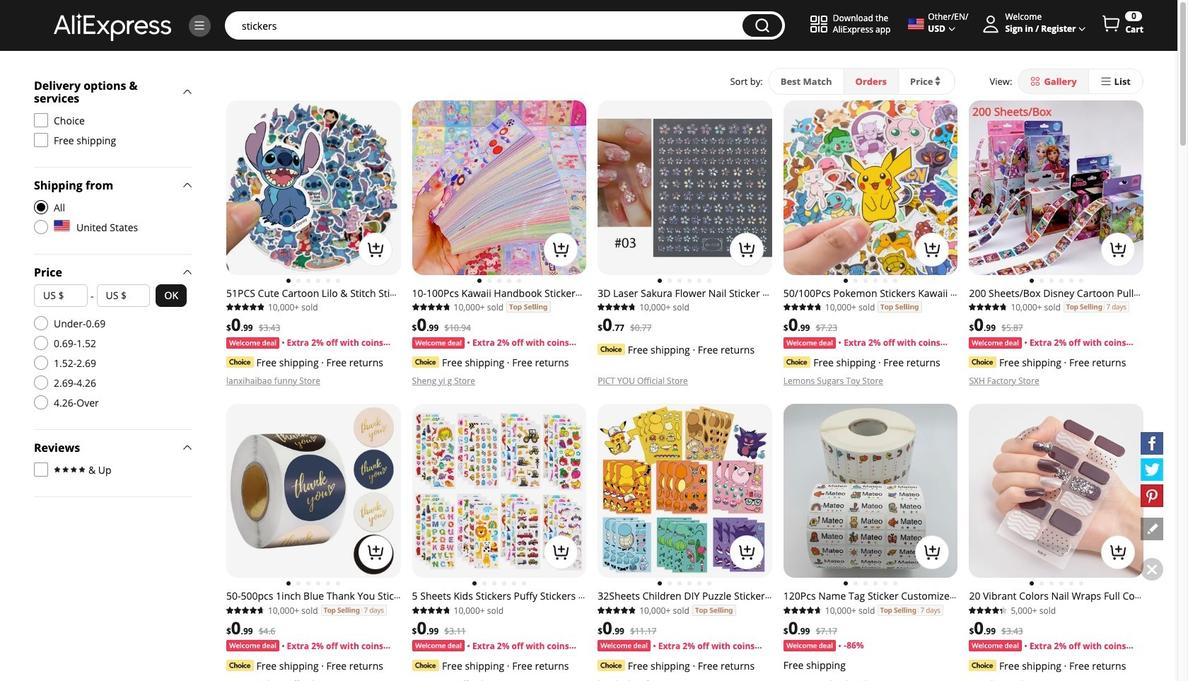 Task type: vqa. For each thing, say whether or not it's contained in the screenshot.
the top First
no



Task type: describe. For each thing, give the bounding box(es) containing it.
10-100pcs kawaii handbook stickers cartoon collage laser sticker diy decorative scrapbooking journals stationery school supplies image
[[412, 100, 587, 275]]

51pcs  cute cartoon lilo & stitch stickers diy diary laptop luggage skateboard graffiti decals fun classic toy image
[[226, 100, 401, 275]]

5 11l24uk image from the top
[[34, 396, 48, 410]]

2 11l24uk image from the top
[[34, 336, 48, 350]]

3d laser sakura flower nail sticker aurora decals glitter star butterfly floral adhesive sliders cherry blooming manicure image
[[598, 100, 773, 275]]

stickers text field
[[235, 18, 736, 33]]

2 4ftxrwp image from the top
[[34, 133, 48, 147]]

200 sheets/box disney cartoon pull out stickers princess frozen mickey mouse minnie sticker girl boy teacher reward toys gift image
[[970, 100, 1144, 275]]

1 11l24uk image from the top
[[34, 220, 48, 234]]

5 sheets kids stickers puffy stickers for children birthday christmas new year gift for girl boy scrapbooking cartoon stickers image
[[412, 404, 587, 578]]

20 vibrant colors nail wraps full cover nail stickers for a unique nail art look image
[[970, 404, 1144, 578]]

1 4ftxrwp image from the top
[[34, 113, 48, 127]]

3 11l24uk image from the top
[[34, 356, 48, 370]]



Task type: locate. For each thing, give the bounding box(es) containing it.
11l24uk image
[[34, 316, 48, 330]]

3 4ftxrwp image from the top
[[34, 463, 48, 477]]

50-500pcs 1inch blue thank you stickers for envelope sealing labels stationery supplies handmade wedding gift decoration sticker image
[[226, 404, 401, 578]]

None button
[[743, 14, 782, 37]]

4ftxrwp image
[[34, 113, 48, 127], [34, 133, 48, 147], [34, 463, 48, 477]]

120pcs name tag sticker customize waterproof stickers children school stationery water bottle pencil kawai name labels for kids image
[[784, 404, 958, 578]]

2 vertical spatial 4ftxrwp image
[[34, 463, 48, 477]]

50/100pcs pokemon stickers kawaii pikachu skateboard bicycle guitar laptop kids waterproof stiker toys image
[[784, 100, 958, 275]]

32sheets children diy puzzle sticker pokemon face funny anime pikachu assemble stickers kids toys boys girls gifts image
[[598, 404, 773, 578]]

1 vertical spatial 4ftxrwp image
[[34, 133, 48, 147]]

4 11l24uk image from the top
[[34, 376, 48, 390]]

11l24uk image
[[34, 220, 48, 234], [34, 336, 48, 350], [34, 356, 48, 370], [34, 376, 48, 390], [34, 396, 48, 410]]

0 vertical spatial 4ftxrwp image
[[34, 113, 48, 127]]

1sqid_b image
[[193, 19, 206, 32]]



